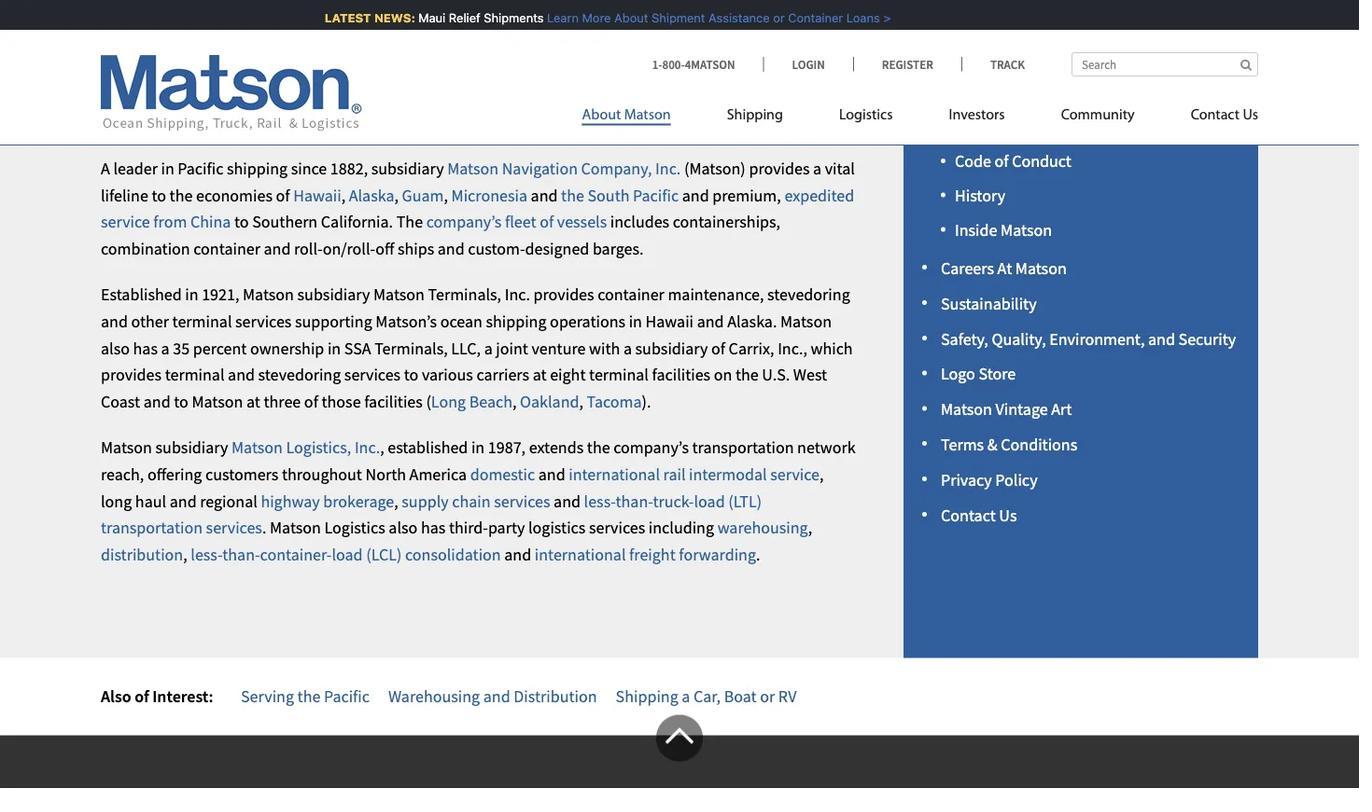 Task type: locate. For each thing, give the bounding box(es) containing it.
footer
[[0, 716, 1359, 789]]

contact us
[[1191, 108, 1259, 123], [941, 505, 1017, 526]]

transportation inside matson, inc. is a u.s. owned and operated transportation services company headquartered in honolulu, hawaii. the company is listed on the nyse under the
[[395, 85, 496, 106]]

logistics down brokerage
[[324, 518, 385, 539]]

company's down micronesia
[[426, 212, 502, 233]]

honolulu,
[[753, 85, 822, 106]]

warehousing and distribution
[[388, 687, 597, 708]]

shipping up joint at the left of page
[[486, 311, 547, 332]]

inside
[[955, 219, 998, 240]]

0 vertical spatial at
[[533, 365, 547, 386]]

0 vertical spatial load
[[694, 491, 725, 512]]

distribution
[[101, 545, 183, 566]]

about matson up company,
[[582, 108, 671, 123]]

contact us inside top menu navigation
[[1191, 108, 1259, 123]]

1 horizontal spatial is
[[255, 112, 266, 133]]

a leader in pacific shipping since 1882, subsidiary matson navigation company, inc.
[[101, 158, 681, 179]]

logo store
[[941, 364, 1016, 385]]

0 vertical spatial service
[[101, 212, 150, 233]]

1 vertical spatial has
[[421, 518, 446, 539]]

listed
[[269, 112, 307, 133]]

less- inside less-than-truck-load (ltl) transportation services
[[584, 491, 616, 512]]

to inside (matson) provides a vital lifeline to the economies of
[[152, 185, 166, 206]]

established
[[101, 284, 182, 305]]

1 horizontal spatial stevedoring
[[768, 284, 850, 305]]

us down policy
[[999, 505, 1017, 526]]

matson up the matson subsidiary matson logistics, inc.
[[192, 392, 243, 413]]

0 horizontal spatial also
[[101, 338, 130, 359]]

pacific up includes
[[633, 185, 679, 206]]

1 horizontal spatial logistics
[[839, 108, 893, 123]]

1 vertical spatial us
[[999, 505, 1017, 526]]

, long haul and regional
[[101, 464, 824, 512]]

stevedoring
[[768, 284, 850, 305], [258, 365, 341, 386]]

expedited service from china
[[101, 185, 855, 233]]

and right the ships
[[438, 238, 465, 259]]

1 horizontal spatial than-
[[616, 491, 653, 512]]

links
[[1048, 23, 1095, 49]]

a left owned
[[203, 85, 212, 106]]

Search search field
[[1072, 52, 1259, 77]]

transportation up "intermodal"
[[692, 437, 794, 458]]

0 horizontal spatial at
[[246, 392, 260, 413]]

service down network on the right
[[771, 464, 820, 485]]

contact inside top menu navigation
[[1191, 108, 1240, 123]]

about up company,
[[582, 108, 621, 123]]

service
[[101, 212, 150, 233], [771, 464, 820, 485]]

2 vertical spatial transportation
[[101, 518, 203, 539]]

contact us link down the privacy policy
[[941, 505, 1017, 526]]

0 horizontal spatial has
[[133, 338, 158, 359]]

1 horizontal spatial the
[[397, 212, 423, 233]]

other
[[131, 311, 169, 332]]

established in 1921, matson subsidiary matson terminals, inc. provides container maintenance, stevedoring and other terminal services supporting matson's ocean shipping operations in hawaii and alaska. matson also has a 35 percent ownership in ssa terminals, llc, a joint venture with a subsidiary of carrix, inc., which provides terminal and stevedoring services to various carriers at eight terminal facilities on the u.s. west coast and to matson at three of those facilities (
[[101, 284, 853, 413]]

(ltl)
[[728, 491, 762, 512]]

less- up the "logistics"
[[584, 491, 616, 512]]

barges.
[[593, 238, 644, 259]]

(matson) provides a vital lifeline to the economies of
[[101, 158, 855, 206]]

includes
[[610, 212, 670, 233]]

us inside top menu navigation
[[1243, 108, 1259, 123]]

hawaii down "maintenance," at top
[[646, 311, 694, 332]]

investors link
[[921, 98, 1033, 137]]

1 vertical spatial is
[[255, 112, 266, 133]]

hawaii.
[[101, 112, 153, 133]]

0 vertical spatial facilities
[[652, 365, 711, 386]]

register link
[[853, 56, 962, 72]]

0 vertical spatial company
[[560, 85, 624, 106]]

pacific up economies
[[178, 158, 223, 179]]

the inside (matson) provides a vital lifeline to the economies of
[[170, 185, 193, 206]]

matson up the terms
[[941, 399, 992, 420]]

2 vertical spatial pacific
[[324, 687, 370, 708]]

1 vertical spatial hawaii
[[646, 311, 694, 332]]

than- inside less-than-truck-load (ltl) transportation services
[[616, 491, 653, 512]]

inside matson
[[955, 219, 1052, 240]]

subsidiary up supporting in the left top of the page
[[297, 284, 370, 305]]

the down carrix, at the right of the page
[[736, 365, 759, 386]]

joint
[[496, 338, 528, 359]]

nyse
[[359, 112, 395, 133]]

the down matson navigation company, inc. link
[[561, 185, 584, 206]]

&
[[988, 434, 998, 455]]

services up ownership
[[235, 311, 292, 332]]

and inside matson, inc. is a u.s. owned and operated transportation services company headquartered in honolulu, hawaii. the company is listed on the nyse under the
[[297, 85, 324, 106]]

1 horizontal spatial contact us
[[1191, 108, 1259, 123]]

0 vertical spatial terminals,
[[428, 284, 501, 305]]

1 vertical spatial than-
[[222, 545, 260, 566]]

0 horizontal spatial hawaii
[[293, 185, 341, 206]]

shipping down honolulu,
[[727, 108, 783, 123]]

company
[[560, 85, 624, 106], [186, 112, 251, 133]]

0 vertical spatial provides
[[749, 158, 810, 179]]

1 horizontal spatial load
[[694, 491, 725, 512]]

u.s. left owned
[[215, 85, 243, 106]]

vintage
[[996, 399, 1048, 420]]

the up the ships
[[397, 212, 423, 233]]

1 vertical spatial or
[[760, 687, 775, 708]]

less- down regional
[[191, 545, 222, 566]]

has down supply
[[421, 518, 446, 539]]

0 horizontal spatial about matson
[[101, 18, 352, 74]]

1 vertical spatial contact us
[[941, 505, 1017, 526]]

transportation down 'haul' at the left of the page
[[101, 518, 203, 539]]

login
[[792, 56, 825, 72]]

0 horizontal spatial service
[[101, 212, 150, 233]]

1 vertical spatial transportation
[[692, 437, 794, 458]]

ships
[[398, 238, 434, 259]]

1 vertical spatial container
[[598, 284, 665, 305]]

history
[[955, 185, 1006, 206]]

also inside established in 1921, matson subsidiary matson terminals, inc. provides container maintenance, stevedoring and other terminal services supporting matson's ocean shipping operations in hawaii and alaska. matson also has a 35 percent ownership in ssa terminals, llc, a joint venture with a subsidiary of carrix, inc., which provides terminal and stevedoring services to various carriers at eight terminal facilities on the u.s. west coast and to matson at three of those facilities (
[[101, 338, 130, 359]]

shipping for shipping
[[727, 108, 783, 123]]

llc,
[[451, 338, 481, 359]]

about matson up owned
[[101, 18, 352, 74]]

1 horizontal spatial transportation
[[395, 85, 496, 106]]

container down china
[[194, 238, 260, 259]]

shipping up backtop image
[[616, 687, 679, 708]]

contact us down the privacy policy
[[941, 505, 1017, 526]]

on down carrix, at the right of the page
[[714, 365, 732, 386]]

on inside established in 1921, matson subsidiary matson terminals, inc. provides container maintenance, stevedoring and other terminal services supporting matson's ocean shipping operations in hawaii and alaska. matson also has a 35 percent ownership in ssa terminals, llc, a joint venture with a subsidiary of carrix, inc., which provides terminal and stevedoring services to various carriers at eight terminal facilities on the u.s. west coast and to matson at three of those facilities (
[[714, 365, 732, 386]]

0 horizontal spatial contact us link
[[941, 505, 1017, 526]]

inc. right matson,
[[160, 85, 185, 106]]

a right with
[[624, 338, 632, 359]]

services up international freight forwarding link
[[589, 518, 645, 539]]

about
[[608, 11, 642, 25], [101, 18, 210, 74], [922, 23, 976, 49], [582, 108, 621, 123]]

, inside , established in 1987, extends the company's transportation network reach, offering customers throughout north america
[[380, 437, 384, 458]]

u.s. inside established in 1921, matson subsidiary matson terminals, inc. provides container maintenance, stevedoring and other terminal services supporting matson's ocean shipping operations in hawaii and alaska. matson also has a 35 percent ownership in ssa terminals, llc, a joint venture with a subsidiary of carrix, inc., which provides terminal and stevedoring services to various carriers at eight terminal facilities on the u.s. west coast and to matson at three of those facilities (
[[762, 365, 790, 386]]

inc. down the 'custom-'
[[505, 284, 530, 305]]

logistics inside top menu navigation
[[839, 108, 893, 123]]

on right listed
[[311, 112, 329, 133]]

0 horizontal spatial .
[[262, 518, 266, 539]]

subsidiary up ).
[[635, 338, 708, 359]]

and down navigation at left
[[531, 185, 558, 206]]

a left vital
[[813, 158, 822, 179]]

about up matson,
[[101, 18, 210, 74]]

us down "search" image
[[1243, 108, 1259, 123]]

matson
[[219, 18, 352, 74], [980, 23, 1044, 49], [624, 108, 671, 123], [447, 158, 499, 179], [1001, 219, 1052, 240], [1016, 258, 1067, 279], [243, 284, 294, 305], [373, 284, 425, 305], [781, 311, 832, 332], [192, 392, 243, 413], [941, 399, 992, 420], [101, 437, 152, 458], [232, 437, 283, 458], [270, 518, 321, 539]]

1 vertical spatial stevedoring
[[258, 365, 341, 386]]

shipping inside established in 1921, matson subsidiary matson terminals, inc. provides container maintenance, stevedoring and other terminal services supporting matson's ocean shipping operations in hawaii and alaska. matson also has a 35 percent ownership in ssa terminals, llc, a joint venture with a subsidiary of carrix, inc., which provides terminal and stevedoring services to various carriers at eight terminal facilities on the u.s. west coast and to matson at three of those facilities (
[[486, 311, 547, 332]]

three
[[264, 392, 301, 413]]

careers at matson link
[[941, 258, 1067, 279]]

0 horizontal spatial shipping
[[227, 158, 288, 179]]

0 vertical spatial contact
[[1191, 108, 1240, 123]]

the inside matson, inc. is a u.s. owned and operated transportation services company headquartered in honolulu, hawaii. the company is listed on the nyse under the
[[156, 112, 183, 133]]

throughout
[[282, 464, 362, 485]]

is
[[188, 85, 200, 106], [255, 112, 266, 133]]

0 vertical spatial pacific
[[178, 158, 223, 179]]

provides up the 'coast'
[[101, 365, 162, 386]]

0 vertical spatial u.s.
[[215, 85, 243, 106]]

inc.
[[160, 85, 185, 106], [655, 158, 681, 179], [505, 284, 530, 305], [355, 437, 380, 458]]

0 horizontal spatial on
[[311, 112, 329, 133]]

0 vertical spatial logistics
[[839, 108, 893, 123]]

1 vertical spatial company
[[186, 112, 251, 133]]

container down barges.
[[598, 284, 665, 305]]

2 vertical spatial provides
[[101, 365, 162, 386]]

and left distribution
[[483, 687, 510, 708]]

provides up "premium,"
[[749, 158, 810, 179]]

terminals, down 'matson's'
[[375, 338, 448, 359]]

about matson link
[[582, 98, 699, 137]]

0 vertical spatial contact us link
[[1163, 98, 1259, 137]]

1 horizontal spatial about matson
[[582, 108, 671, 123]]

0 horizontal spatial pacific
[[178, 158, 223, 179]]

supply chain services link
[[402, 491, 550, 512]]

1 horizontal spatial on
[[714, 365, 732, 386]]

1 horizontal spatial provides
[[534, 284, 594, 305]]

0 horizontal spatial facilities
[[364, 392, 423, 413]]

in inside , established in 1987, extends the company's transportation network reach, offering customers throughout north america
[[471, 437, 485, 458]]

including
[[649, 518, 714, 539]]

1 vertical spatial on
[[714, 365, 732, 386]]

forwarding
[[679, 545, 756, 566]]

logistics up vital
[[839, 108, 893, 123]]

1 vertical spatial contact
[[941, 505, 996, 526]]

symbol
[[513, 112, 565, 133]]

the right hawaii.
[[156, 112, 183, 133]]

of inside (matson) provides a vital lifeline to the economies of
[[276, 185, 290, 206]]

1 horizontal spatial shipping
[[727, 108, 783, 123]]

0 vertical spatial less-
[[584, 491, 616, 512]]

inc. inside matson, inc. is a u.s. owned and operated transportation services company headquartered in honolulu, hawaii. the company is listed on the nyse under the
[[160, 85, 185, 106]]

stevedoring up inc., on the top right of the page
[[768, 284, 850, 305]]

1 horizontal spatial has
[[421, 518, 446, 539]]

backtop image
[[656, 716, 703, 762]]

assistance
[[703, 11, 764, 25]]

1 vertical spatial international
[[535, 545, 626, 566]]

matson up reach,
[[101, 437, 152, 458]]

1-800-4matson link
[[652, 56, 763, 72]]

1 vertical spatial load
[[332, 545, 363, 566]]

the up 'from'
[[170, 185, 193, 206]]

designed
[[525, 238, 589, 259]]

0 horizontal spatial contact
[[941, 505, 996, 526]]

in
[[736, 85, 749, 106], [161, 158, 174, 179], [185, 284, 198, 305], [629, 311, 642, 332], [328, 338, 341, 359], [471, 437, 485, 458]]

0 vertical spatial hawaii
[[293, 185, 341, 206]]

than- down the domestic and international rail intermodal service
[[616, 491, 653, 512]]

and down extends
[[538, 464, 565, 485]]

0 vertical spatial also
[[101, 338, 130, 359]]

privacy policy
[[941, 470, 1038, 491]]

1 horizontal spatial contact us link
[[1163, 98, 1259, 137]]

less-than-truck-load (ltl) transportation services
[[101, 491, 762, 539]]

1 vertical spatial terminals,
[[375, 338, 448, 359]]

or
[[767, 11, 779, 25], [760, 687, 775, 708]]

1 vertical spatial also
[[389, 518, 418, 539]]

800-
[[662, 56, 685, 72]]

. down highway
[[262, 518, 266, 539]]

latest
[[319, 11, 365, 25]]

0 vertical spatial the
[[156, 112, 183, 133]]

haul
[[135, 491, 166, 512]]

shipping inside top menu navigation
[[727, 108, 783, 123]]

of right also at the left bottom of page
[[135, 687, 149, 708]]

1 vertical spatial shipping
[[616, 687, 679, 708]]

also up the 'coast'
[[101, 338, 130, 359]]

0 horizontal spatial load
[[332, 545, 363, 566]]

international down the "logistics"
[[535, 545, 626, 566]]

2 horizontal spatial transportation
[[692, 437, 794, 458]]

the right extends
[[587, 437, 610, 458]]

also up '(lcl)'
[[389, 518, 418, 539]]

1 horizontal spatial .
[[756, 545, 760, 566]]

matson navigation company, inc. link
[[447, 158, 681, 179]]

0 horizontal spatial container
[[194, 238, 260, 259]]

fleet
[[505, 212, 536, 233]]

1 vertical spatial about matson
[[582, 108, 671, 123]]

also
[[101, 687, 131, 708]]

services down regional
[[206, 518, 262, 539]]

and down party on the bottom left
[[504, 545, 531, 566]]

container inside established in 1921, matson subsidiary matson terminals, inc. provides container maintenance, stevedoring and other terminal services supporting matson's ocean shipping operations in hawaii and alaska. matson also has a 35 percent ownership in ssa terminals, llc, a joint venture with a subsidiary of carrix, inc., which provides terminal and stevedoring services to various carriers at eight terminal facilities on the u.s. west coast and to matson at three of those facilities (
[[598, 284, 665, 305]]

0 vertical spatial company's
[[426, 212, 502, 233]]

2 horizontal spatial pacific
[[633, 185, 679, 206]]

to left various
[[404, 365, 419, 386]]

and down the offering
[[170, 491, 197, 512]]

load inside less-than-truck-load (ltl) transportation services
[[694, 491, 725, 512]]

,
[[341, 185, 346, 206], [394, 185, 399, 206], [444, 185, 448, 206], [513, 392, 517, 413], [579, 392, 584, 413], [380, 437, 384, 458], [820, 464, 824, 485], [394, 491, 398, 512], [808, 518, 812, 539], [183, 545, 187, 566]]

relief
[[443, 11, 475, 25]]

load inside the . matson logistics also has third-party logistics services including warehousing , distribution , less-than-container-load (lcl) consolidation and international freight forwarding .
[[332, 545, 363, 566]]

services inside less-than-truck-load (ltl) transportation services
[[206, 518, 262, 539]]

1 horizontal spatial shipping
[[486, 311, 547, 332]]

1 vertical spatial at
[[246, 392, 260, 413]]

truck-
[[653, 491, 694, 512]]

hawaii
[[293, 185, 341, 206], [646, 311, 694, 332]]

in left ssa
[[328, 338, 341, 359]]

None search field
[[1072, 52, 1259, 77]]

0 vertical spatial on
[[311, 112, 329, 133]]

0 horizontal spatial logistics
[[324, 518, 385, 539]]

0 vertical spatial has
[[133, 338, 158, 359]]

contact inside about matson links section
[[941, 505, 996, 526]]

with
[[589, 338, 620, 359]]

long
[[431, 392, 466, 413]]

transportation inside , established in 1987, extends the company's transportation network reach, offering customers throughout north america
[[692, 437, 794, 458]]

carrix,
[[729, 338, 774, 359]]

micronesia link
[[452, 185, 527, 206]]

about matson
[[101, 18, 352, 74], [582, 108, 671, 123]]

coast
[[101, 392, 140, 413]]

a left 35
[[161, 338, 170, 359]]

0 horizontal spatial stevedoring
[[258, 365, 341, 386]]

matson down headquartered
[[624, 108, 671, 123]]

2 horizontal spatial provides
[[749, 158, 810, 179]]

international
[[569, 464, 660, 485], [535, 545, 626, 566]]

terminals, up ocean
[[428, 284, 501, 305]]

35
[[173, 338, 190, 359]]

0 horizontal spatial u.s.
[[215, 85, 243, 106]]

1 horizontal spatial u.s.
[[762, 365, 790, 386]]

consolidation
[[405, 545, 501, 566]]

store
[[979, 364, 1016, 385]]

less- inside the . matson logistics also has third-party logistics services including warehousing , distribution , less-than-container-load (lcl) consolidation and international freight forwarding .
[[191, 545, 222, 566]]

highway brokerage link
[[261, 491, 394, 512]]

0 horizontal spatial less-
[[191, 545, 222, 566]]

1 vertical spatial u.s.
[[762, 365, 790, 386]]

than- down regional
[[222, 545, 260, 566]]

subsidiary up the guam
[[371, 158, 444, 179]]

at up long beach , oakland , tacoma ).
[[533, 365, 547, 386]]

rail
[[663, 464, 686, 485]]

1 horizontal spatial less-
[[584, 491, 616, 512]]

shipping up economies
[[227, 158, 288, 179]]

. down warehousing link
[[756, 545, 760, 566]]

0 horizontal spatial shipping
[[616, 687, 679, 708]]

of up southern
[[276, 185, 290, 206]]

0 vertical spatial is
[[188, 85, 200, 106]]

0 vertical spatial transportation
[[395, 85, 496, 106]]

1 horizontal spatial also
[[389, 518, 418, 539]]

also of interest:
[[101, 687, 213, 708]]

vision
[[1016, 116, 1058, 137]]

company,
[[581, 158, 652, 179]]

is left listed
[[255, 112, 266, 133]]

shipping for shipping a car, boat or rv
[[616, 687, 679, 708]]

west
[[793, 365, 827, 386]]

environment,
[[1050, 328, 1145, 349]]

0 vertical spatial container
[[194, 238, 260, 259]]

us inside about matson links section
[[999, 505, 1017, 526]]

search image
[[1241, 58, 1252, 70]]

in left 1987,
[[471, 437, 485, 458]]

of inside about matson links section
[[995, 151, 1009, 172]]

learn
[[541, 11, 573, 25]]

carriers
[[477, 365, 529, 386]]

0 vertical spatial shipping
[[727, 108, 783, 123]]



Task type: vqa. For each thing, say whether or not it's contained in the screenshot.
"Honolulu,"
yes



Task type: describe. For each thing, give the bounding box(es) containing it.
, inside ', long haul and regional'
[[820, 464, 824, 485]]

).
[[642, 392, 651, 413]]

1 vertical spatial provides
[[534, 284, 594, 305]]

blue matson logo with ocean, shipping, truck, rail and logistics written beneath it. image
[[101, 55, 362, 132]]

container
[[782, 11, 837, 25]]

a inside (matson) provides a vital lifeline to the economies of
[[813, 158, 822, 179]]

alaska
[[349, 185, 394, 206]]

0 vertical spatial or
[[767, 11, 779, 25]]

matson up at
[[1001, 219, 1052, 240]]

various
[[422, 365, 473, 386]]

and right vision
[[1061, 116, 1088, 137]]

on inside matson, inc. is a u.s. owned and operated transportation services company headquartered in honolulu, hawaii. the company is listed on the nyse under the
[[311, 112, 329, 133]]

about matson links section
[[880, 0, 1282, 659]]

maintenance,
[[668, 284, 764, 305]]

in right operations
[[629, 311, 642, 332]]

0 vertical spatial .
[[262, 518, 266, 539]]

mission, vision and values
[[955, 116, 1137, 137]]

matson inside the . matson logistics also has third-party logistics services including warehousing , distribution , less-than-container-load (lcl) consolidation and international freight forwarding .
[[270, 518, 321, 539]]

at
[[998, 258, 1012, 279]]

policy
[[996, 470, 1038, 491]]

oakland link
[[520, 392, 579, 413]]

hawaii inside established in 1921, matson subsidiary matson terminals, inc. provides container maintenance, stevedoring and other terminal services supporting matson's ocean shipping operations in hawaii and alaska. matson also has a 35 percent ownership in ssa terminals, llc, a joint venture with a subsidiary of carrix, inc., which provides terminal and stevedoring services to various carriers at eight terminal facilities on the u.s. west coast and to matson at three of those facilities (
[[646, 311, 694, 332]]

includes containerships, combination container and roll-on/roll-off ships and custom-designed barges.
[[101, 212, 781, 259]]

about inside top menu navigation
[[582, 108, 621, 123]]

services inside matson, inc. is a u.s. owned and operated transportation services company headquartered in honolulu, hawaii. the company is listed on the nyse under the
[[500, 85, 556, 106]]

to down 35
[[174, 392, 188, 413]]

service inside expedited service from china
[[101, 212, 150, 233]]

boat
[[724, 687, 757, 708]]

containerships,
[[673, 212, 781, 233]]

terminal up percent
[[172, 311, 232, 332]]

regional
[[200, 491, 257, 512]]

warehousing link
[[718, 518, 808, 539]]

provides inside (matson) provides a vital lifeline to the economies of
[[749, 158, 810, 179]]

long beach link
[[431, 392, 513, 413]]

mission, vision and values link
[[955, 116, 1137, 137]]

terminal down 35
[[165, 365, 225, 386]]

0 vertical spatial shipping
[[227, 158, 288, 179]]

1921,
[[202, 284, 239, 305]]

matson up 'matson's'
[[373, 284, 425, 305]]

headquartered
[[628, 85, 733, 106]]

login link
[[763, 56, 853, 72]]

1 vertical spatial the
[[397, 212, 423, 233]]

sustainability
[[941, 293, 1037, 314]]

and down percent
[[228, 365, 255, 386]]

serving the pacific link
[[241, 687, 370, 708]]

>
[[877, 11, 885, 25]]

conditions
[[1001, 434, 1078, 455]]

maui
[[413, 11, 440, 25]]

(
[[426, 392, 431, 413]]

and down "maintenance," at top
[[697, 311, 724, 332]]

network
[[797, 437, 856, 458]]

. matson logistics also has third-party logistics services including warehousing , distribution , less-than-container-load (lcl) consolidation and international freight forwarding .
[[101, 518, 812, 566]]

interest:
[[152, 687, 213, 708]]

safety,
[[941, 328, 989, 349]]

a left car,
[[682, 687, 690, 708]]

logistics inside the . matson logistics also has third-party logistics services including warehousing , distribution , less-than-container-load (lcl) consolidation and international freight forwarding .
[[324, 518, 385, 539]]

highway
[[261, 491, 320, 512]]

careers
[[941, 258, 994, 279]]

and up the "logistics"
[[554, 491, 581, 512]]

register
[[882, 56, 934, 72]]

tacoma link
[[587, 392, 642, 413]]

about right more
[[608, 11, 642, 25]]

0 horizontal spatial provides
[[101, 365, 162, 386]]

of right "three"
[[304, 392, 318, 413]]

matson inside top menu navigation
[[624, 108, 671, 123]]

1 horizontal spatial service
[[771, 464, 820, 485]]

ticker
[[470, 112, 510, 133]]

community
[[1061, 108, 1135, 123]]

of right fleet at the top of the page
[[540, 212, 554, 233]]

than- inside the . matson logistics also has third-party logistics services including warehousing , distribution , less-than-container-load (lcl) consolidation and international freight forwarding .
[[222, 545, 260, 566]]

party
[[488, 518, 525, 539]]

logistics link
[[811, 98, 921, 137]]

to down economies
[[234, 212, 249, 233]]

services up party on the bottom left
[[494, 491, 550, 512]]

0 horizontal spatial company
[[186, 112, 251, 133]]

inc. up north
[[355, 437, 380, 458]]

1 horizontal spatial company
[[560, 85, 624, 106]]

venture
[[532, 338, 586, 359]]

0 vertical spatial stevedoring
[[768, 284, 850, 305]]

matson up inc., on the top right of the page
[[781, 311, 832, 332]]

top menu navigation
[[582, 98, 1259, 137]]

history link
[[955, 185, 1006, 206]]

reach,
[[101, 464, 144, 485]]

ssa
[[344, 338, 371, 359]]

track link
[[962, 56, 1025, 72]]

vessels
[[557, 212, 607, 233]]

and inside ', long haul and regional'
[[170, 491, 197, 512]]

1 horizontal spatial pacific
[[324, 687, 370, 708]]

values
[[1091, 116, 1137, 137]]

car,
[[694, 687, 721, 708]]

matson logistics, inc. link
[[232, 437, 380, 458]]

1 horizontal spatial facilities
[[652, 365, 711, 386]]

a inside matson, inc. is a u.s. owned and operated transportation services company headquartered in honolulu, hawaii. the company is listed on the nyse under the
[[203, 85, 212, 106]]

distribution
[[514, 687, 597, 708]]

1 vertical spatial .
[[756, 545, 760, 566]]

terminal up tacoma
[[589, 365, 649, 386]]

company's inside , established in 1987, extends the company's transportation network reach, offering customers throughout north america
[[614, 437, 689, 458]]

and down southern
[[264, 238, 291, 259]]

about matson inside top menu navigation
[[582, 108, 671, 123]]

off
[[375, 238, 394, 259]]

ownership
[[250, 338, 324, 359]]

careers at matson
[[941, 258, 1067, 279]]

serving
[[241, 687, 294, 708]]

international rail intermodal service link
[[569, 464, 820, 485]]

matson up owned
[[219, 18, 352, 74]]

investors
[[949, 108, 1005, 123]]

0 vertical spatial international
[[569, 464, 660, 485]]

inc. inside established in 1921, matson subsidiary matson terminals, inc. provides container maintenance, stevedoring and other terminal services supporting matson's ocean shipping operations in hawaii and alaska. matson also has a 35 percent ownership in ssa terminals, llc, a joint venture with a subsidiary of carrix, inc., which provides terminal and stevedoring services to various carriers at eight terminal facilities on the u.s. west coast and to matson at three of those facilities (
[[505, 284, 530, 305]]

logo
[[941, 364, 976, 385]]

hawaii link
[[293, 185, 341, 206]]

also inside the . matson logistics also has third-party logistics services including warehousing , distribution , less-than-container-load (lcl) consolidation and international freight forwarding .
[[389, 518, 418, 539]]

the left ticker
[[444, 112, 467, 133]]

safety, quality, environment, and security link
[[941, 328, 1236, 349]]

and inside the . matson logistics also has third-party logistics services including warehousing , distribution , less-than-container-load (lcl) consolidation and international freight forwarding .
[[504, 545, 531, 566]]

the inside established in 1921, matson subsidiary matson terminals, inc. provides container maintenance, stevedoring and other terminal services supporting matson's ocean shipping operations in hawaii and alaska. matson also has a 35 percent ownership in ssa terminals, llc, a joint venture with a subsidiary of carrix, inc., which provides terminal and stevedoring services to various carriers at eight terminal facilities on the u.s. west coast and to matson at three of those facilities (
[[736, 365, 759, 386]]

in left "1921,"
[[185, 284, 198, 305]]

hawaii , alaska , guam , micronesia and the south pacific and premium,
[[293, 185, 785, 206]]

expedited
[[785, 185, 855, 206]]

international freight forwarding link
[[535, 545, 756, 566]]

art
[[1051, 399, 1072, 420]]

a right llc,
[[484, 338, 493, 359]]

services inside the . matson logistics also has third-party logistics services including warehousing , distribution , less-than-container-load (lcl) consolidation and international freight forwarding .
[[589, 518, 645, 539]]

on/roll-
[[323, 238, 375, 259]]

contact us inside about matson links section
[[941, 505, 1017, 526]]

(matson)
[[684, 158, 746, 179]]

mission,
[[955, 116, 1012, 137]]

matson up micronesia
[[447, 158, 499, 179]]

0 horizontal spatial company's
[[426, 212, 502, 233]]

and left the security
[[1148, 328, 1175, 349]]

brokerage
[[323, 491, 394, 512]]

has inside the . matson logistics also has third-party logistics services including warehousing , distribution , less-than-container-load (lcl) consolidation and international freight forwarding .
[[421, 518, 446, 539]]

percent
[[193, 338, 247, 359]]

international inside the . matson logistics also has third-party logistics services including warehousing , distribution , less-than-container-load (lcl) consolidation and international freight forwarding .
[[535, 545, 626, 566]]

offering
[[147, 464, 202, 485]]

and left "other"
[[101, 311, 128, 332]]

custom-
[[468, 238, 525, 259]]

security
[[1179, 328, 1236, 349]]

services down ssa
[[344, 365, 401, 386]]

has inside established in 1921, matson subsidiary matson terminals, inc. provides container maintenance, stevedoring and other terminal services supporting matson's ocean shipping operations in hawaii and alaska. matson also has a 35 percent ownership in ssa terminals, llc, a joint venture with a subsidiary of carrix, inc., which provides terminal and stevedoring services to various carriers at eight terminal facilities on the u.s. west coast and to matson at three of those facilities (
[[133, 338, 158, 359]]

container inside includes containerships, combination container and roll-on/roll-off ships and custom-designed barges.
[[194, 238, 260, 259]]

which
[[811, 338, 853, 359]]

matson up customers
[[232, 437, 283, 458]]

oakland
[[520, 392, 579, 413]]

the inside , established in 1987, extends the company's transportation network reach, offering customers throughout north america
[[587, 437, 610, 458]]

ticker symbol "matx."
[[470, 112, 623, 133]]

since
[[291, 158, 327, 179]]

and right the 'coast'
[[144, 392, 171, 413]]

u.s. inside matson, inc. is a u.s. owned and operated transportation services company headquartered in honolulu, hawaii. the company is listed on the nyse under the
[[215, 85, 243, 106]]

matson right "1921,"
[[243, 284, 294, 305]]

and down the (matson)
[[682, 185, 709, 206]]

sustainability link
[[941, 293, 1037, 314]]

beach
[[469, 392, 513, 413]]

long beach , oakland , tacoma ).
[[431, 392, 651, 413]]

inc. left the (matson)
[[655, 158, 681, 179]]

ticker symbol "matx." link
[[470, 112, 623, 133]]

1 vertical spatial pacific
[[633, 185, 679, 206]]

of left carrix, at the right of the page
[[711, 338, 725, 359]]

0 horizontal spatial is
[[188, 85, 200, 106]]

matson right at
[[1016, 258, 1067, 279]]

third-
[[449, 518, 488, 539]]

the down operated
[[332, 112, 356, 133]]

the right serving
[[297, 687, 321, 708]]

in right leader
[[161, 158, 174, 179]]

transportation inside less-than-truck-load (ltl) transportation services
[[101, 518, 203, 539]]

long
[[101, 491, 132, 512]]

subsidiary up the offering
[[155, 437, 228, 458]]

in inside matson, inc. is a u.s. owned and operated transportation services company headquartered in honolulu, hawaii. the company is listed on the nyse under the
[[736, 85, 749, 106]]

ocean
[[440, 311, 483, 332]]

about inside section
[[922, 23, 976, 49]]

operations
[[550, 311, 626, 332]]

container-
[[260, 545, 332, 566]]

0 vertical spatial about matson
[[101, 18, 352, 74]]

matson up track
[[980, 23, 1044, 49]]

america
[[410, 464, 467, 485]]



